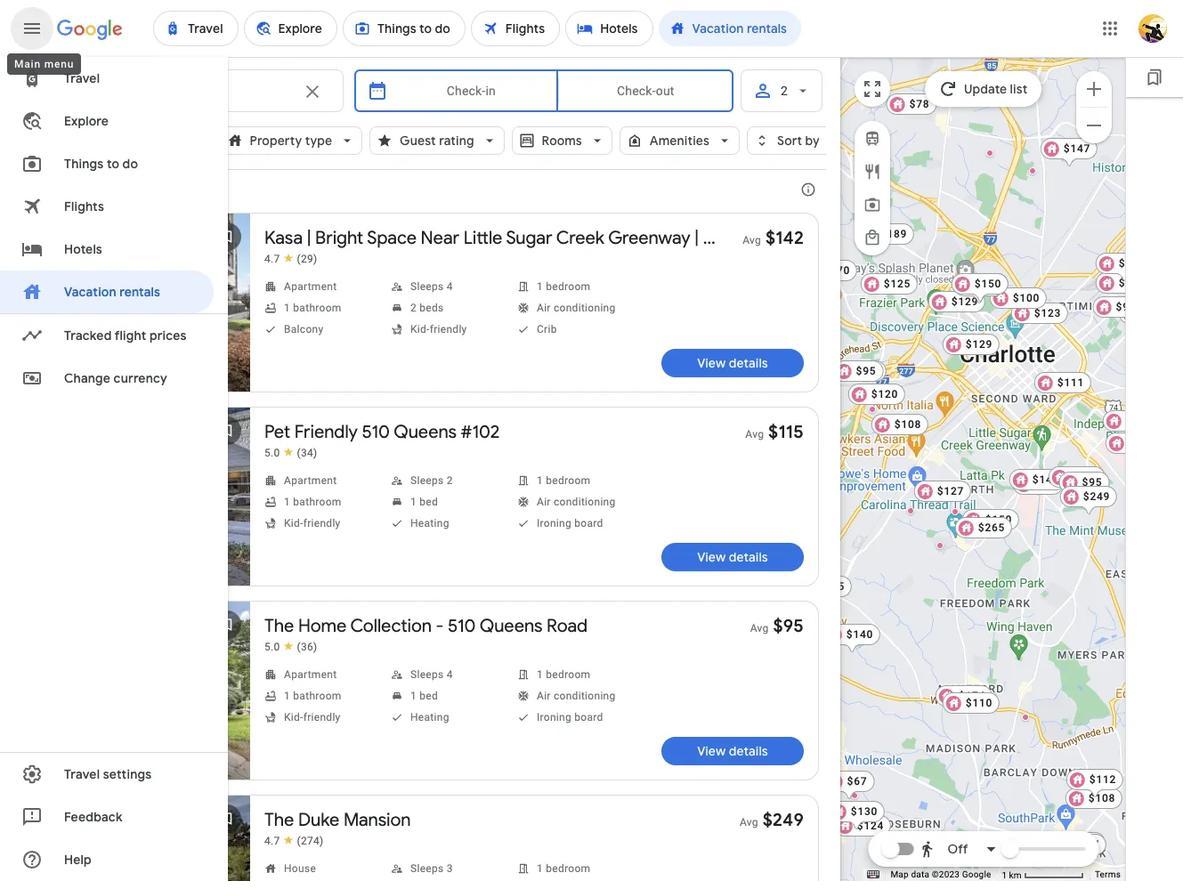 Task type: describe. For each thing, give the bounding box(es) containing it.
type
[[305, 133, 332, 149]]

modern 2br in myers park with enclosed porch image
[[1084, 478, 1091, 485]]

$109
[[1126, 415, 1153, 428]]

(274)
[[297, 836, 324, 848]]

photo 1 image for $249
[[22, 796, 250, 882]]

things
[[64, 156, 104, 172]]

main menu image
[[21, 18, 43, 39]]

hotels link
[[0, 228, 214, 271]]

tracked flight prices link
[[0, 314, 214, 357]]

$111
[[1058, 377, 1085, 389]]

$115 inside map region
[[1072, 471, 1099, 484]]

5.0 for $115
[[265, 447, 280, 460]]

$100
[[1013, 292, 1040, 305]]

hotels
[[64, 241, 102, 257]]

$249 link
[[1060, 486, 1118, 517]]

$170
[[823, 265, 851, 277]]

flights link
[[0, 185, 214, 228]]

main
[[14, 58, 41, 70]]

change currency
[[64, 371, 168, 387]]

change currency link
[[0, 357, 214, 400]]

upscale studio in ritzy southpark charlotte/king bed/balcony/free parking! image
[[1080, 786, 1087, 793]]

by
[[806, 133, 820, 149]]

0 horizontal spatial $106 link
[[952, 274, 1009, 304]]

$115 link
[[1049, 467, 1106, 488]]

pet friendly luxury home with hot tub & sauna image
[[937, 543, 944, 550]]

$127 link
[[914, 481, 972, 502]]

sort by button
[[747, 119, 851, 162]]

main menu
[[14, 58, 74, 70]]

list
[[1011, 81, 1028, 97]]

photos list for $115
[[22, 408, 250, 604]]

terms link
[[1096, 870, 1122, 880]]

0 horizontal spatial $108
[[895, 419, 922, 431]]

$113 link
[[1009, 455, 1066, 486]]

$174 link
[[936, 686, 993, 707]]

wilmore super cute cabin image
[[869, 406, 876, 413]]

prices
[[150, 328, 187, 344]]

$113
[[1032, 460, 1059, 472]]

view for $95
[[698, 744, 726, 760]]

1 vertical spatial $249
[[763, 810, 804, 832]]

(36)
[[297, 641, 318, 654]]

avg $142
[[743, 227, 804, 249]]

2 next image from the top
[[206, 868, 249, 882]]

$129 link left $100 link
[[929, 291, 986, 313]]

travel settings link
[[0, 754, 214, 796]]

4.7 for $249
[[265, 836, 280, 848]]

menu
[[44, 58, 74, 70]]

photo 1 image for $95
[[22, 602, 250, 780]]

avg for $142
[[743, 234, 762, 247]]

$170 link
[[800, 260, 858, 290]]

vacation
[[64, 284, 117, 300]]

pet friendly spacious 3br in myers park image
[[1022, 714, 1029, 722]]

charlotte · 288
[[21, 181, 119, 199]]

$110 link
[[943, 693, 1000, 714]]

1 vertical spatial $106
[[975, 278, 1002, 290]]

2 button
[[741, 69, 823, 112]]

pet friendly luxury mid century modern home- travelers oasis image
[[849, 184, 856, 192]]

view details link for $115
[[662, 543, 804, 572]]

feedback
[[64, 810, 123, 826]]

$95 up the wilmore super cute cabin image
[[856, 365, 877, 378]]

$147
[[1064, 143, 1091, 155]]

$112 link
[[1067, 770, 1124, 800]]

new! modern charlotte hub in lockwood neighborhood image
[[1080, 265, 1087, 273]]

the estate at eastover image
[[1106, 497, 1113, 504]]

$253 link
[[942, 86, 999, 107]]

guest
[[400, 133, 436, 149]]

property type
[[250, 133, 332, 149]]

$249 inside $249 link
[[1084, 491, 1111, 503]]

$130
[[851, 806, 878, 819]]

0 vertical spatial $150 link
[[952, 274, 1009, 304]]

$67 link
[[824, 772, 875, 802]]

avg for $95
[[751, 623, 769, 635]]

photo 1 image for $142
[[22, 214, 250, 392]]

$110
[[966, 698, 993, 710]]

pet friendly queens terrace #2 image
[[1092, 490, 1099, 497]]

settings
[[103, 767, 152, 783]]

$130 link
[[828, 802, 885, 832]]

$92
[[1116, 301, 1137, 314]]

update list button
[[926, 71, 1042, 107]]

1 horizontal spatial $106 link
[[1096, 253, 1153, 283]]

(29)
[[297, 253, 318, 265]]

view details for $142
[[698, 355, 769, 372]]

$107 link
[[1050, 835, 1107, 865]]

$124 for the left "$124" link
[[857, 821, 884, 833]]

$127
[[937, 486, 965, 498]]

sort by
[[778, 133, 820, 149]]

5 out of 5 stars from 34 reviews image
[[265, 446, 318, 461]]

explore link
[[0, 100, 214, 143]]

$95 down $113
[[1036, 478, 1057, 491]]

$109 link
[[1103, 411, 1161, 441]]

currency
[[114, 371, 168, 387]]

sort
[[778, 133, 803, 149]]

$107
[[1073, 839, 1100, 852]]

map
[[891, 870, 909, 880]]

travel for travel
[[64, 70, 100, 86]]

1 horizontal spatial $125 link
[[949, 197, 1006, 218]]

$112
[[1090, 774, 1117, 787]]

avg $115
[[746, 421, 804, 444]]

pet friendly charming yellow cottage in dilworth image
[[995, 509, 1002, 516]]

vacation rentals link
[[0, 271, 214, 314]]

5.0 for $95
[[265, 641, 280, 654]]

$150 for $150 'link' to the top
[[975, 278, 1002, 290]]

zoom out map image
[[1084, 114, 1106, 136]]

$95 up pet friendly queens terrace #2 icon
[[1082, 477, 1103, 489]]

Check-out text field
[[573, 70, 720, 111]]

2 vertical spatial $129
[[966, 339, 993, 351]]

0 vertical spatial $142
[[766, 227, 804, 249]]

terms
[[1096, 870, 1122, 880]]

$124 for the right "$124" link
[[1072, 837, 1099, 850]]



Task type: vqa. For each thing, say whether or not it's contained in the screenshot.
Charlotte · 288
yes



Task type: locate. For each thing, give the bounding box(es) containing it.
pet friendly bunga-yolo image
[[907, 508, 915, 515]]

2 next image from the top
[[206, 674, 249, 716]]

$205 link
[[795, 576, 852, 598]]

avg inside avg $115
[[746, 429, 765, 441]]

view
[[698, 355, 726, 372], [698, 550, 726, 566], [698, 744, 726, 760]]

guest rating button
[[370, 119, 505, 162]]

rating
[[439, 133, 474, 149]]

1 vertical spatial view
[[698, 550, 726, 566]]

next image right prices
[[206, 285, 249, 328]]

0 vertical spatial details
[[729, 355, 769, 372]]

$108
[[895, 419, 922, 431], [1089, 793, 1116, 805]]

view details button for $142
[[662, 349, 804, 378]]

view details button up avg $249
[[662, 738, 804, 766]]

4.7 left (274)
[[265, 836, 280, 848]]

do
[[123, 156, 138, 172]]

view details link for $95
[[662, 738, 804, 766]]

4.7 for $142
[[265, 253, 280, 265]]

1 vertical spatial 4.7
[[265, 836, 280, 848]]

1 vertical spatial $108 link
[[1066, 788, 1123, 810]]

$123 link
[[1011, 303, 1069, 324]]

photos list
[[22, 214, 250, 410], [22, 408, 250, 604], [22, 602, 250, 798], [22, 796, 250, 882]]

$249 left "$130" link
[[763, 810, 804, 832]]

5.0 inside 5 out of 5 stars from 34 reviews image
[[265, 447, 280, 460]]

renovated! 12 minutes from south end clt! image
[[851, 793, 858, 800]]

filters form
[[14, 57, 851, 180]]

km
[[1010, 871, 1022, 881]]

1 photo 1 image from the top
[[22, 214, 250, 392]]

amenities button
[[620, 119, 740, 162]]

1 vertical spatial details
[[729, 550, 769, 566]]

save kasa | bright space near little sugar creek greenway | dilworth to collection image
[[206, 216, 249, 258]]

1 view from the top
[[698, 355, 726, 372]]

view details link up avg $249
[[662, 738, 804, 766]]

change
[[64, 371, 111, 387]]

2 view details from the top
[[698, 550, 769, 566]]

1 horizontal spatial $106
[[1119, 257, 1146, 270]]

0 vertical spatial view details button
[[662, 349, 804, 378]]

0 vertical spatial travel
[[64, 70, 100, 86]]

rooms button
[[512, 119, 613, 162]]

feedback link
[[0, 796, 214, 839]]

4 photos list from the top
[[22, 796, 250, 882]]

1 vertical spatial view details link
[[662, 543, 804, 572]]

3 photo 1 image from the top
[[22, 602, 250, 780]]

property type button
[[220, 119, 363, 162]]

$249
[[1084, 491, 1111, 503], [763, 810, 804, 832]]

2 vertical spatial view details button
[[662, 738, 804, 766]]

next image
[[206, 285, 249, 328], [206, 674, 249, 716]]

$142 inside map region
[[1033, 474, 1060, 486]]

travel up explore
[[64, 70, 100, 86]]

$150
[[975, 278, 1002, 290], [986, 514, 1013, 527]]

1 vertical spatial $150 link
[[962, 510, 1020, 531]]

avg
[[743, 234, 762, 247], [746, 429, 765, 441], [751, 623, 769, 635], [740, 817, 759, 829]]

clear image
[[302, 81, 323, 102]]

1 horizontal spatial $125
[[972, 201, 999, 214]]

1 vertical spatial $129
[[952, 296, 979, 308]]

$150 link right the 2101 kirkwood #6:chic 1br in heart of clt w/ porch image
[[962, 510, 1020, 531]]

1 details from the top
[[729, 355, 769, 372]]

0 vertical spatial $120 link
[[830, 361, 887, 382]]

0 horizontal spatial $108 link
[[872, 414, 929, 436]]

0 vertical spatial next image
[[206, 479, 249, 522]]

travel link
[[0, 57, 214, 100]]

$125 link
[[949, 197, 1006, 218], [861, 274, 918, 295]]

4 photo 1 image from the top
[[22, 796, 250, 882]]

things to do link
[[0, 143, 214, 185]]

2 4.7 from the top
[[265, 836, 280, 848]]

flight
[[115, 328, 146, 344]]

photo 1 image for $115
[[22, 408, 250, 586]]

1 horizontal spatial $108 link
[[1066, 788, 1123, 810]]

new! renovated and 12 minutes to south end clt! image
[[866, 805, 873, 812]]

view details for $115
[[698, 550, 769, 566]]

pet friendly modern 4 bedroom home - 5 min to uptown image
[[987, 150, 994, 157]]

0 vertical spatial $120
[[853, 365, 880, 378]]

$150 link left $100
[[952, 274, 1009, 304]]

1 vertical spatial $125
[[884, 278, 911, 290]]

$253
[[965, 90, 992, 102]]

$98 link
[[954, 275, 1005, 306]]

0 vertical spatial view details
[[698, 355, 769, 372]]

0 vertical spatial $249
[[1084, 491, 1111, 503]]

5.0 left (34)
[[265, 447, 280, 460]]

travel up feedback
[[64, 767, 100, 783]]

tracked flight prices
[[64, 328, 187, 344]]

3 details from the top
[[729, 744, 769, 760]]

view details link for $142
[[662, 349, 804, 378]]

2 vertical spatial view details
[[698, 744, 769, 760]]

2 view details button from the top
[[662, 543, 804, 572]]

1 km
[[1003, 871, 1024, 881]]

0 vertical spatial next image
[[206, 285, 249, 328]]

4.7 out of 5 stars from 274 reviews image
[[265, 835, 324, 849]]

2 vertical spatial details
[[729, 744, 769, 760]]

0 vertical spatial view details link
[[662, 349, 804, 378]]

details up avg $115
[[729, 355, 769, 372]]

2 travel from the top
[[64, 767, 100, 783]]

Check-in text field
[[399, 70, 544, 111]]

0 vertical spatial $125
[[972, 201, 999, 214]]

view details up avg $115
[[698, 355, 769, 372]]

$124 down $130
[[857, 821, 884, 833]]

1 view details link from the top
[[662, 349, 804, 378]]

$125 down pet friendly modern 4 bedroom home - 5 min to uptown image
[[972, 201, 999, 214]]

5.0
[[265, 447, 280, 460], [265, 641, 280, 654]]

off button
[[916, 829, 1003, 871]]

$125 link down pet friendly modern 4 bedroom home - 5 min to uptown image
[[949, 197, 1006, 218]]

$100 link
[[990, 288, 1047, 309]]

amenities
[[650, 133, 710, 149]]

$108 up $127 link
[[895, 419, 922, 431]]

$150 link
[[952, 274, 1009, 304], [962, 510, 1020, 531]]

view for $142
[[698, 355, 726, 372]]

results
[[123, 181, 168, 199]]

$120 for bottom $120 link
[[872, 388, 899, 401]]

$265
[[978, 522, 1006, 535]]

$108 down lux condo in southpark~king bed~free parking~ balcony~long term stays welcome!!! image at the bottom right of page
[[1089, 793, 1116, 805]]

2 view details link from the top
[[662, 543, 804, 572]]

$142 link
[[1010, 470, 1067, 491]]

map data ©2023 google
[[891, 870, 992, 880]]

2 vertical spatial view
[[698, 744, 726, 760]]

0 vertical spatial $125 link
[[949, 197, 1006, 218]]

learn more about these results image
[[788, 168, 830, 211]]

1 travel from the top
[[64, 70, 100, 86]]

guest rating
[[400, 133, 474, 149]]

charlotte · 288 results
[[21, 181, 168, 199]]

2 photo 1 image from the top
[[22, 408, 250, 586]]

1 vertical spatial next image
[[206, 674, 249, 716]]

1 vertical spatial $125 link
[[861, 274, 918, 295]]

3 view details button from the top
[[662, 738, 804, 766]]

next image down save the duke mansion to collection image
[[206, 868, 249, 882]]

view details link up avg $95
[[662, 543, 804, 572]]

avg inside avg $142
[[743, 234, 762, 247]]

$150 for bottommost $150 'link'
[[986, 514, 1013, 527]]

photo 1 image
[[22, 214, 250, 392], [22, 408, 250, 586], [22, 602, 250, 780], [22, 796, 250, 882]]

$129 link
[[1096, 273, 1153, 294], [929, 291, 986, 313], [943, 334, 1000, 355]]

2101 kirkwood #6:chic 1br in heart of clt w/ porch image
[[952, 509, 959, 516]]

$129 up $92
[[1119, 277, 1146, 290]]

$106 link up $92
[[1096, 253, 1153, 283]]

view details button up avg $95
[[662, 543, 804, 572]]

1 horizontal spatial $108
[[1089, 793, 1116, 805]]

view details
[[698, 355, 769, 372], [698, 550, 769, 566], [698, 744, 769, 760]]

2br tranquil townhome✦2 mi to uptown✦free parking image
[[1029, 167, 1037, 175]]

0 vertical spatial $108 link
[[872, 414, 929, 436]]

avg $249
[[740, 810, 804, 832]]

0 vertical spatial $115
[[769, 421, 804, 444]]

0 horizontal spatial $142
[[766, 227, 804, 249]]

1 vertical spatial 5.0
[[265, 641, 280, 654]]

$108 link down the wilmore super cute cabin image
[[872, 414, 929, 436]]

(34)
[[297, 447, 318, 460]]

1 vertical spatial travel
[[64, 767, 100, 783]]

0 vertical spatial $108
[[895, 419, 922, 431]]

1 vertical spatial next image
[[206, 868, 249, 882]]

view details for $95
[[698, 744, 769, 760]]

$147 link
[[1041, 138, 1098, 168]]

1 vertical spatial $120 link
[[848, 384, 906, 405]]

0 horizontal spatial $124 link
[[834, 816, 892, 837]]

0 vertical spatial 5.0
[[265, 447, 280, 460]]

0 vertical spatial 4.7
[[265, 253, 280, 265]]

avg for $249
[[740, 817, 759, 829]]

photos list for $95
[[22, 602, 250, 798]]

1 vertical spatial $142
[[1033, 474, 1060, 486]]

1 vertical spatial $150
[[986, 514, 1013, 527]]

5.0 left (36)
[[265, 641, 280, 654]]

details
[[729, 355, 769, 372], [729, 550, 769, 566], [729, 744, 769, 760]]

$95 down $205 link
[[774, 616, 804, 638]]

$189
[[880, 228, 908, 241]]

1 view details button from the top
[[662, 349, 804, 378]]

view details button for $115
[[662, 543, 804, 572]]

$205
[[818, 581, 845, 593]]

1 horizontal spatial $249
[[1084, 491, 1111, 503]]

0 horizontal spatial $115
[[769, 421, 804, 444]]

$92 link
[[1093, 297, 1144, 318]]

1 vertical spatial $115
[[1072, 471, 1099, 484]]

$108 link
[[872, 414, 929, 436], [1066, 788, 1123, 810]]

$265 link
[[955, 518, 1013, 539]]

$142 down learn more about these results icon on the top of page
[[766, 227, 804, 249]]

3 photos list from the top
[[22, 602, 250, 798]]

photos list for $142
[[22, 214, 250, 410]]

1 5.0 from the top
[[265, 447, 280, 460]]

$129 link up $92
[[1096, 273, 1153, 294]]

boho-chic south clt oasis ★ custom home ★ sleeps 6 image
[[868, 875, 875, 882]]

$142 down $113
[[1033, 474, 1060, 486]]

$120 for $120 link to the top
[[853, 365, 880, 378]]

1 vertical spatial view details
[[698, 550, 769, 566]]

1 photos list from the top
[[22, 214, 250, 410]]

$67
[[847, 776, 868, 788]]

$129 link down $98 link in the right of the page
[[943, 334, 1000, 355]]

1 horizontal spatial $142
[[1033, 474, 1060, 486]]

save the duke mansion to collection image
[[206, 798, 249, 841]]

google
[[963, 870, 992, 880]]

lux condo in southpark~king bed~free parking~ balcony~long term stays welcome!!! image
[[1090, 783, 1097, 790]]

$123
[[1035, 307, 1062, 320]]

avg $95
[[751, 616, 804, 638]]

0 horizontal spatial $106
[[975, 278, 1002, 290]]

1 vertical spatial view details button
[[662, 543, 804, 572]]

save the home collection - 510 queens road to collection image
[[206, 604, 249, 647]]

0 horizontal spatial $249
[[763, 810, 804, 832]]

1 next image from the top
[[206, 285, 249, 328]]

details up avg $249
[[729, 744, 769, 760]]

$129 down $98 link in the right of the page
[[966, 339, 993, 351]]

help
[[64, 853, 92, 869]]

$174
[[959, 690, 986, 703]]

1 horizontal spatial $124 link
[[1049, 833, 1106, 863]]

$249 down modern 2br in myers park with enclosed porch image
[[1084, 491, 1111, 503]]

view details button for $95
[[662, 738, 804, 766]]

$120 link
[[830, 361, 887, 382], [848, 384, 906, 405]]

$124 up terms
[[1072, 837, 1099, 850]]

$108 link down the $112
[[1066, 788, 1123, 810]]

3 view details from the top
[[698, 744, 769, 760]]

tracked
[[64, 328, 112, 344]]

$125 down $189
[[884, 278, 911, 290]]

$78
[[910, 98, 930, 110]]

5 out of 5 stars from 36 reviews image
[[265, 641, 318, 655]]

vacation rentals
[[64, 284, 160, 300]]

next image down the "save pet friendly 510 queens #102 to collection" image
[[206, 479, 249, 522]]

view details up avg $95
[[698, 550, 769, 566]]

0 vertical spatial $129
[[1119, 277, 1146, 290]]

0 horizontal spatial $125
[[884, 278, 911, 290]]

save pet friendly 510 queens #102 to collection image
[[206, 410, 249, 453]]

details up avg $95
[[729, 550, 769, 566]]

flights
[[64, 199, 104, 215]]

details for $115
[[729, 550, 769, 566]]

2 5.0 from the top
[[265, 641, 280, 654]]

$125 link down the $189 link at right top
[[861, 274, 918, 295]]

2 photos list from the top
[[22, 408, 250, 604]]

4.7 out of 5 stars from 29 reviews image
[[265, 252, 318, 266]]

travel for travel settings
[[64, 767, 100, 783]]

$140 link
[[823, 625, 881, 655]]

$124 link
[[834, 816, 892, 837], [1049, 833, 1106, 863]]

to
[[107, 156, 119, 172]]

1 4.7 from the top
[[265, 253, 280, 265]]

view larger map image
[[862, 78, 884, 100]]

0 horizontal spatial $125 link
[[861, 274, 918, 295]]

$111 link
[[1035, 372, 1092, 394]]

avg for $115
[[746, 429, 765, 441]]

avg inside avg $249
[[740, 817, 759, 829]]

update
[[965, 81, 1008, 97]]

$129
[[1119, 277, 1146, 290], [952, 296, 979, 308], [966, 339, 993, 351]]

1 vertical spatial $124
[[1072, 837, 1099, 850]]

help link
[[0, 839, 214, 882]]

avg inside avg $95
[[751, 623, 769, 635]]

photos list for $249
[[22, 796, 250, 882]]

2 vertical spatial view details link
[[662, 738, 804, 766]]

1 horizontal spatial $124
[[1072, 837, 1099, 850]]

1 horizontal spatial $115
[[1072, 471, 1099, 484]]

4.7
[[265, 253, 280, 265], [265, 836, 280, 848]]

$106 link left $100
[[952, 274, 1009, 304]]

$124 link up terms
[[1049, 833, 1106, 863]]

3 view from the top
[[698, 744, 726, 760]]

1 vertical spatial $108
[[1089, 793, 1116, 805]]

0 horizontal spatial $124
[[857, 821, 884, 833]]

next image down save the home collection - 510 queens road to collection icon
[[206, 674, 249, 716]]

things to do
[[64, 156, 138, 172]]

$124 link down new! renovated and 12 minutes to south end clt! 'image'
[[834, 816, 892, 837]]

1 next image from the top
[[206, 479, 249, 522]]

zoom in map image
[[1084, 78, 1106, 99]]

next image
[[206, 479, 249, 522], [206, 868, 249, 882]]

©2023
[[933, 870, 960, 880]]

view details link up avg $115
[[662, 349, 804, 378]]

property
[[250, 133, 302, 149]]

0 vertical spatial $124
[[857, 821, 884, 833]]

0 vertical spatial $106
[[1119, 257, 1146, 270]]

4.7 left (29)
[[265, 253, 280, 265]]

0 vertical spatial view
[[698, 355, 726, 372]]

0 vertical spatial $150
[[975, 278, 1002, 290]]

1 vertical spatial $120
[[872, 388, 899, 401]]

data
[[912, 870, 930, 880]]

2 view from the top
[[698, 550, 726, 566]]

details for $95
[[729, 744, 769, 760]]

keyboard shortcuts image
[[868, 871, 881, 879]]

2
[[781, 84, 788, 98]]

2 details from the top
[[729, 550, 769, 566]]

5.0 inside 5 out of 5 stars from 36 reviews image
[[265, 641, 280, 654]]

view details up avg $249
[[698, 744, 769, 760]]

view details button up avg $115
[[662, 349, 804, 378]]

1 view details from the top
[[698, 355, 769, 372]]

map region
[[695, 9, 1177, 882]]

rentals
[[120, 284, 160, 300]]

$129 down $98
[[952, 296, 979, 308]]

3 view details link from the top
[[662, 738, 804, 766]]

details for $142
[[729, 355, 769, 372]]

500 queens #4: experience myers park in chic 2br image
[[1082, 478, 1089, 485]]

view for $115
[[698, 550, 726, 566]]

1
[[1003, 871, 1008, 881]]

$140
[[847, 629, 874, 641]]



